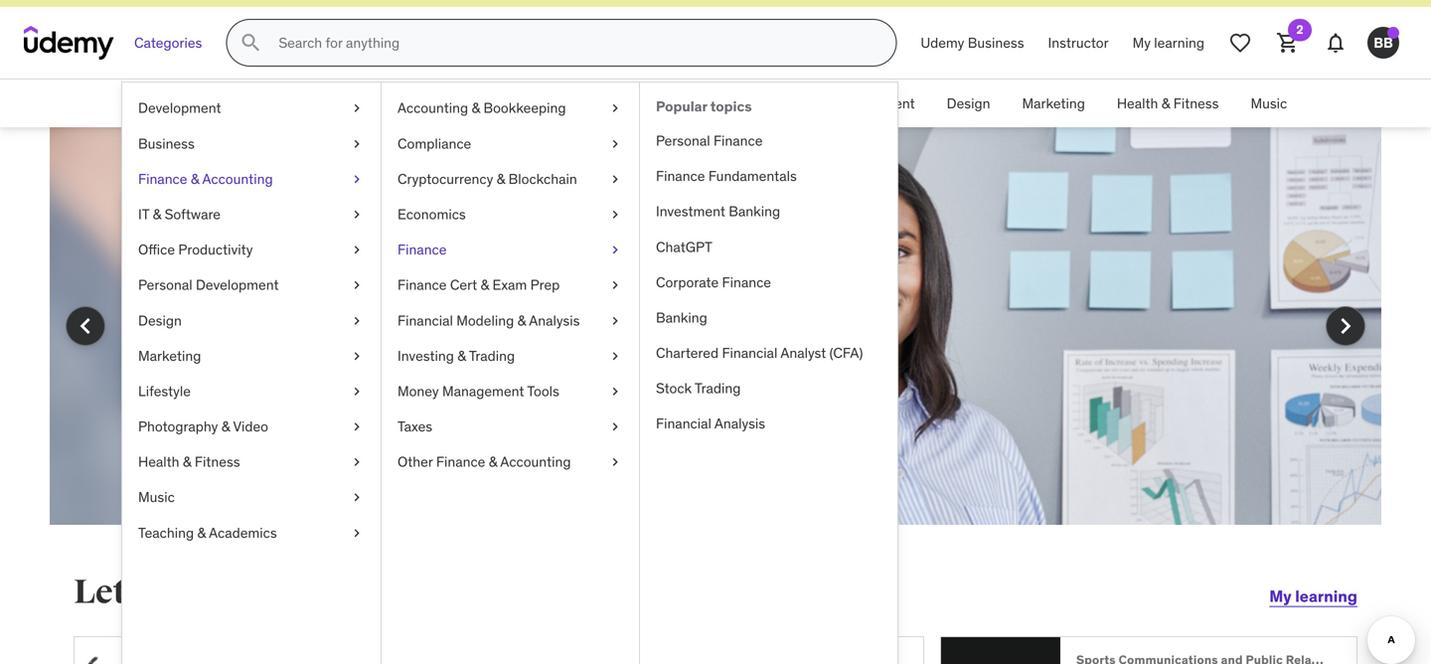 Task type: locate. For each thing, give the bounding box(es) containing it.
to left the
[[308, 214, 341, 255]]

office up "with"
[[138, 241, 175, 259]]

1 horizontal spatial music link
[[1235, 80, 1304, 127]]

1 horizontal spatial business
[[968, 34, 1025, 52]]

1 vertical spatial my learning
[[1270, 586, 1358, 607]]

health down instructor link
[[1117, 94, 1159, 112]]

personal development link for health & fitness
[[759, 80, 931, 127]]

finance inside 'link'
[[398, 276, 447, 294]]

1 vertical spatial my learning link
[[1270, 573, 1358, 621]]

personal development for health & fitness
[[775, 94, 915, 112]]

banking up chartered
[[656, 309, 708, 327]]

0 horizontal spatial finance & accounting
[[138, 170, 273, 188]]

office productivity
[[628, 94, 743, 112], [138, 241, 253, 259]]

xsmall image inside it & software link
[[349, 205, 365, 224]]

1 vertical spatial fitness
[[195, 453, 240, 471]]

0 horizontal spatial design
[[138, 311, 182, 329]]

xsmall image inside economics link
[[608, 205, 623, 224]]

it & software for health & fitness
[[514, 94, 596, 112]]

teaching & academics
[[138, 524, 277, 542]]

1 vertical spatial personal development
[[138, 276, 279, 294]]

money management tools
[[398, 382, 560, 400]]

it & software
[[514, 94, 596, 112], [138, 205, 221, 223]]

office productivity up the "personal finance"
[[628, 94, 743, 112]]

1 vertical spatial design link
[[122, 303, 381, 338]]

0 horizontal spatial office productivity link
[[122, 232, 381, 268]]

financial down banking link
[[722, 344, 778, 362]]

software
[[540, 94, 596, 112], [165, 205, 221, 223]]

office up the "personal finance"
[[628, 94, 665, 112]]

financial inside 'link'
[[398, 311, 453, 329]]

personal down popular on the left of page
[[656, 132, 711, 150]]

xsmall image inside cryptocurrency & blockchain 'link'
[[608, 169, 623, 189]]

1 horizontal spatial it
[[514, 94, 525, 112]]

finance
[[347, 94, 396, 112], [714, 132, 763, 150], [656, 167, 705, 185], [138, 170, 187, 188], [398, 241, 447, 259], [722, 273, 772, 291], [398, 276, 447, 294], [436, 453, 486, 471]]

you have alerts image
[[1388, 27, 1400, 39]]

the
[[348, 214, 399, 255]]

productivity up the "personal finance"
[[668, 94, 743, 112]]

finance & accounting
[[347, 94, 482, 112], [138, 170, 273, 188]]

health & fitness
[[1117, 94, 1219, 112], [138, 453, 240, 471]]

personal development up rated
[[138, 276, 279, 294]]

my
[[1133, 34, 1151, 52], [1270, 586, 1292, 607]]

0 vertical spatial personal development
[[775, 94, 915, 112]]

0 horizontal spatial it & software link
[[122, 197, 381, 232]]

software for lifestyle
[[165, 205, 221, 223]]

analysis down stock trading link
[[715, 415, 766, 433]]

office productivity link up plan,
[[122, 232, 381, 268]]

top-
[[145, 325, 176, 346]]

xsmall image inside teaching & academics link
[[349, 523, 365, 543]]

health & fitness link down the video
[[122, 445, 381, 480]]

0 vertical spatial trading
[[469, 347, 515, 365]]

tech,
[[293, 325, 328, 346]]

1 horizontal spatial software
[[540, 94, 596, 112]]

0 vertical spatial office productivity
[[628, 94, 743, 112]]

it for health & fitness
[[514, 94, 525, 112]]

business,
[[332, 325, 398, 346]]

1 horizontal spatial design
[[947, 94, 991, 112]]

photography
[[138, 418, 218, 436]]

xsmall image
[[349, 134, 365, 154], [349, 169, 365, 189], [349, 205, 365, 224], [608, 205, 623, 224], [349, 240, 365, 260], [608, 276, 623, 295], [349, 311, 365, 330], [608, 311, 623, 330], [349, 346, 365, 366], [608, 346, 623, 366], [349, 382, 365, 401], [608, 417, 623, 437], [608, 453, 623, 472]]

music up teaching
[[138, 488, 175, 506]]

try it free link
[[145, 348, 212, 368]]

1 vertical spatial design
[[138, 311, 182, 329]]

xsmall image for business
[[349, 134, 365, 154]]

software down business link on the left
[[165, 205, 221, 223]]

finance link
[[382, 232, 639, 268]]

finance cert & exam prep
[[398, 276, 560, 294]]

0 horizontal spatial marketing
[[138, 347, 201, 365]]

trading down financial modeling & analysis
[[469, 347, 515, 365]]

development link down the categories dropdown button
[[128, 80, 243, 127]]

0 horizontal spatial it
[[138, 205, 149, 223]]

it
[[514, 94, 525, 112], [138, 205, 149, 223]]

0 vertical spatial health
[[1117, 94, 1159, 112]]

modeling
[[457, 311, 514, 329]]

prep
[[531, 276, 560, 294]]

photography & video link
[[122, 409, 381, 445]]

other
[[398, 453, 433, 471]]

0 horizontal spatial health
[[138, 453, 180, 471]]

0 vertical spatial learning
[[1155, 34, 1205, 52]]

trading up financial analysis
[[695, 379, 741, 397]]

fitness for top health & fitness link
[[1174, 94, 1219, 112]]

xsmall image inside financial modeling & analysis 'link'
[[608, 311, 623, 330]]

xsmall image inside lifestyle link
[[349, 382, 365, 401]]

marketing link down instructor link
[[1007, 80, 1102, 127]]

personal development for lifestyle
[[138, 276, 279, 294]]

xsmall image inside finance cert & exam prep 'link'
[[608, 276, 623, 295]]

finance & accounting link up compliance
[[331, 80, 498, 127]]

office productivity up "with"
[[138, 241, 253, 259]]

0 horizontal spatial personal development link
[[122, 268, 381, 303]]

accounting
[[411, 94, 482, 112], [398, 99, 468, 117], [202, 170, 273, 188], [501, 453, 571, 471]]

compliance link
[[382, 126, 639, 161]]

cryptocurrency & blockchain link
[[382, 161, 639, 197]]

of left our
[[462, 303, 476, 323]]

development
[[144, 94, 227, 112], [832, 94, 915, 112], [138, 99, 221, 117], [196, 276, 279, 294]]

office productivity link for health & fitness
[[612, 80, 759, 127]]

marketing for health & fitness
[[1023, 94, 1086, 112]]

1 vertical spatial to
[[396, 303, 410, 323]]

1 horizontal spatial analysis
[[715, 415, 766, 433]]

2 vertical spatial financial
[[656, 415, 712, 433]]

1 horizontal spatial to
[[396, 303, 410, 323]]

0 horizontal spatial marketing link
[[122, 338, 381, 374]]

categories
[[134, 34, 202, 52]]

music link down 2 link
[[1235, 80, 1304, 127]]

personal inside 'subscribe to the best of udemy with personal plan, you get access to 8,000 of our top-rated courses in tech, business, and more. try it free'
[[182, 303, 244, 323]]

xsmall image inside money management tools link
[[608, 382, 623, 401]]

office productivity for lifestyle
[[138, 241, 253, 259]]

more.
[[433, 325, 473, 346]]

0 horizontal spatial fitness
[[195, 453, 240, 471]]

1 vertical spatial analysis
[[715, 415, 766, 433]]

marketing link down plan,
[[122, 338, 381, 374]]

1 vertical spatial learning
[[1296, 586, 1358, 607]]

xsmall image inside photography & video 'link'
[[349, 417, 365, 437]]

design link for health & fitness
[[931, 80, 1007, 127]]

banking
[[729, 203, 781, 220], [656, 309, 708, 327]]

shopping cart with 2 items image
[[1277, 31, 1301, 55]]

0 horizontal spatial design link
[[122, 303, 381, 338]]

banking down fundamentals
[[729, 203, 781, 220]]

xsmall image inside the taxes 'link'
[[608, 417, 623, 437]]

development link down submit search image in the top of the page
[[122, 91, 381, 126]]

business
[[968, 34, 1025, 52], [138, 135, 195, 152]]

music link
[[1235, 80, 1304, 127], [122, 480, 381, 515]]

xsmall image for finance cert & exam prep
[[608, 276, 623, 295]]

0 vertical spatial it & software link
[[498, 80, 612, 127]]

0 horizontal spatial analysis
[[529, 311, 580, 329]]

xsmall image for economics
[[608, 205, 623, 224]]

personal up rated
[[182, 303, 244, 323]]

health & fitness link down wishlist image
[[1102, 80, 1235, 127]]

finance cert & exam prep link
[[382, 268, 639, 303]]

xsmall image inside business link
[[349, 134, 365, 154]]

development link for lifestyle
[[122, 91, 381, 126]]

1 horizontal spatial office productivity link
[[612, 80, 759, 127]]

xsmall image inside compliance link
[[608, 134, 623, 154]]

investing & trading
[[398, 347, 515, 365]]

1 vertical spatial health & fitness link
[[122, 445, 381, 480]]

carousel element
[[50, 127, 1382, 573]]

finance & accounting link up subscribe
[[122, 161, 381, 197]]

0 vertical spatial it & software
[[514, 94, 596, 112]]

Search for anything text field
[[275, 26, 872, 60]]

financial modeling & analysis
[[398, 311, 580, 329]]

0 vertical spatial design
[[947, 94, 991, 112]]

music link up the academics
[[122, 480, 381, 515]]

1 horizontal spatial learning
[[1296, 586, 1358, 607]]

finance & accounting up compliance
[[347, 94, 482, 112]]

marketing link
[[1007, 80, 1102, 127], [122, 338, 381, 374]]

it & software link down the search for anything text box
[[498, 80, 612, 127]]

1 vertical spatial marketing
[[138, 347, 201, 365]]

stock trading link
[[640, 371, 898, 406]]

health for the leftmost health & fitness link
[[138, 453, 180, 471]]

0 horizontal spatial of
[[462, 303, 476, 323]]

personal development link for lifestyle
[[122, 268, 381, 303]]

compliance
[[398, 135, 472, 152]]

xsmall image for investing & trading
[[608, 346, 623, 366]]

learning
[[1155, 34, 1205, 52], [1296, 586, 1358, 607]]

xsmall image inside the other finance & accounting link
[[608, 453, 623, 472]]

it & software link for health & fitness
[[498, 80, 612, 127]]

1 vertical spatial office productivity
[[138, 241, 253, 259]]

xsmall image for development
[[349, 99, 365, 118]]

1 vertical spatial business
[[138, 135, 195, 152]]

1 vertical spatial marketing link
[[122, 338, 381, 374]]

chartered financial analyst (cfa)
[[656, 344, 863, 362]]

development link
[[128, 80, 243, 127], [122, 91, 381, 126]]

financial down the stock
[[656, 415, 712, 433]]

udemy image
[[24, 26, 114, 60]]

personal finance link
[[640, 123, 898, 159]]

xsmall image inside design link
[[349, 311, 365, 330]]

2 link
[[1265, 19, 1313, 67]]

0 vertical spatial it
[[514, 94, 525, 112]]

1 horizontal spatial personal development
[[775, 94, 915, 112]]

xsmall image for personal development
[[349, 276, 365, 295]]

1 horizontal spatial marketing link
[[1007, 80, 1102, 127]]

music
[[1251, 94, 1288, 112], [138, 488, 175, 506]]

1 horizontal spatial office
[[628, 94, 665, 112]]

music down 2 link
[[1251, 94, 1288, 112]]

0 vertical spatial analysis
[[529, 311, 580, 329]]

xsmall image inside finance link
[[608, 240, 623, 260]]

finance & accounting down business link on the left
[[138, 170, 273, 188]]

0 vertical spatial office productivity link
[[612, 80, 759, 127]]

1 vertical spatial productivity
[[178, 241, 253, 259]]

of up exam at the left of page
[[479, 214, 512, 255]]

of
[[479, 214, 512, 255], [462, 303, 476, 323]]

personal development up "personal finance" link
[[775, 94, 915, 112]]

software down the search for anything text box
[[540, 94, 596, 112]]

xsmall image inside investing & trading link
[[608, 346, 623, 366]]

0 vertical spatial music link
[[1235, 80, 1304, 127]]

other finance & accounting
[[398, 453, 571, 471]]

1 vertical spatial financial
[[722, 344, 778, 362]]

office productivity link
[[612, 80, 759, 127], [122, 232, 381, 268]]

investment banking
[[656, 203, 781, 220]]

0 vertical spatial udemy
[[921, 34, 965, 52]]

0 horizontal spatial business
[[138, 135, 195, 152]]

analysis down prep
[[529, 311, 580, 329]]

marketing link for lifestyle
[[122, 338, 381, 374]]

financial analysis link
[[640, 406, 898, 442]]

1 vertical spatial it & software link
[[122, 197, 381, 232]]

0 vertical spatial of
[[479, 214, 512, 255]]

1 horizontal spatial financial
[[656, 415, 712, 433]]

1 horizontal spatial personal development link
[[759, 80, 931, 127]]

xsmall image for photography & video
[[349, 417, 365, 437]]

personal development link
[[759, 80, 931, 127], [122, 268, 381, 303]]

xsmall image
[[349, 99, 365, 118], [608, 99, 623, 118], [608, 134, 623, 154], [608, 169, 623, 189], [608, 240, 623, 260], [349, 276, 365, 295], [608, 382, 623, 401], [349, 417, 365, 437], [349, 453, 365, 472], [349, 488, 365, 507], [349, 523, 365, 543]]

get
[[316, 303, 339, 323]]

0 vertical spatial to
[[308, 214, 341, 255]]

udemy inside 'subscribe to the best of udemy with personal plan, you get access to 8,000 of our top-rated courses in tech, business, and more. try it free'
[[145, 254, 257, 295]]

0 vertical spatial marketing
[[1023, 94, 1086, 112]]

1 vertical spatial finance & accounting
[[138, 170, 273, 188]]

taxes
[[398, 418, 433, 436]]

try
[[145, 348, 166, 368]]

0 horizontal spatial udemy
[[145, 254, 257, 295]]

stock
[[656, 379, 692, 397]]

it & software link down business link on the left
[[122, 197, 381, 232]]

marketing link for health & fitness
[[1007, 80, 1102, 127]]

xsmall image for cryptocurrency & blockchain
[[608, 169, 623, 189]]

1 vertical spatial trading
[[695, 379, 741, 397]]

it & software for lifestyle
[[138, 205, 221, 223]]

0 vertical spatial music
[[1251, 94, 1288, 112]]

finance & accounting for lifestyle
[[138, 170, 273, 188]]

1 vertical spatial software
[[165, 205, 221, 223]]

1 horizontal spatial design link
[[931, 80, 1007, 127]]

analysis inside 'link'
[[529, 311, 580, 329]]

0 horizontal spatial financial
[[398, 311, 453, 329]]

0 vertical spatial personal development link
[[759, 80, 931, 127]]

it & software link
[[498, 80, 612, 127], [122, 197, 381, 232]]

health & fitness link
[[1102, 80, 1235, 127], [122, 445, 381, 480]]

learning,
[[238, 572, 383, 613]]

productivity up plan,
[[178, 241, 253, 259]]

0 horizontal spatial my
[[1133, 34, 1151, 52]]

accounting & bookkeeping
[[398, 99, 566, 117]]

1 vertical spatial personal development link
[[122, 268, 381, 303]]

economics
[[398, 205, 466, 223]]

1 horizontal spatial it & software link
[[498, 80, 612, 127]]

(cfa)
[[830, 344, 863, 362]]

0 vertical spatial design link
[[931, 80, 1007, 127]]

1 horizontal spatial my
[[1270, 586, 1292, 607]]

business link
[[122, 126, 381, 161]]

0 vertical spatial finance & accounting
[[347, 94, 482, 112]]

xsmall image for teaching & academics
[[349, 523, 365, 543]]

0 vertical spatial health & fitness
[[1117, 94, 1219, 112]]

0 vertical spatial finance & accounting link
[[331, 80, 498, 127]]

0 horizontal spatial health & fitness link
[[122, 445, 381, 480]]

1 vertical spatial banking
[[656, 309, 708, 327]]

0 horizontal spatial software
[[165, 205, 221, 223]]

submit search image
[[239, 31, 263, 55]]

bookkeeping
[[484, 99, 566, 117]]

1 horizontal spatial banking
[[729, 203, 781, 220]]

personal development
[[775, 94, 915, 112], [138, 276, 279, 294]]

our
[[479, 303, 503, 323]]

1 horizontal spatial productivity
[[668, 94, 743, 112]]

xsmall image inside health & fitness link
[[349, 453, 365, 472]]

chatgpt
[[656, 238, 713, 256]]

to up the and
[[396, 303, 410, 323]]

xsmall image inside 'accounting & bookkeeping' link
[[608, 99, 623, 118]]

office productivity link up the "personal finance"
[[612, 80, 759, 127]]

health down photography
[[138, 453, 180, 471]]

1 vertical spatial of
[[462, 303, 476, 323]]

financial up investing
[[398, 311, 453, 329]]

design down udemy business link
[[947, 94, 991, 112]]

0 horizontal spatial productivity
[[178, 241, 253, 259]]

1 horizontal spatial it & software
[[514, 94, 596, 112]]

1 vertical spatial health & fitness
[[138, 453, 240, 471]]

marketing down instructor link
[[1023, 94, 1086, 112]]

xsmall image for financial modeling & analysis
[[608, 311, 623, 330]]

my learning link
[[1121, 19, 1217, 67], [1270, 573, 1358, 621]]

economics link
[[382, 197, 639, 232]]

0 vertical spatial financial
[[398, 311, 453, 329]]

design up try
[[138, 311, 182, 329]]

exam
[[493, 276, 527, 294]]

0 vertical spatial marketing link
[[1007, 80, 1102, 127]]

productivity for health & fitness
[[668, 94, 743, 112]]

marketing down top-
[[138, 347, 201, 365]]

1 horizontal spatial fitness
[[1174, 94, 1219, 112]]

1 vertical spatial office productivity link
[[122, 232, 381, 268]]

xsmall image for it & software
[[349, 205, 365, 224]]

0 vertical spatial software
[[540, 94, 596, 112]]

0 horizontal spatial personal development
[[138, 276, 279, 294]]



Task type: vqa. For each thing, say whether or not it's contained in the screenshot.
the bottom MY LEARNING link
yes



Task type: describe. For each thing, give the bounding box(es) containing it.
taxes link
[[382, 409, 639, 445]]

0 vertical spatial banking
[[729, 203, 781, 220]]

1 vertical spatial my
[[1270, 586, 1292, 607]]

office for health & fitness
[[628, 94, 665, 112]]

office productivity link for lifestyle
[[122, 232, 381, 268]]

bb
[[1374, 34, 1394, 52]]

video
[[233, 418, 268, 436]]

productivity for lifestyle
[[178, 241, 253, 259]]

next image
[[1330, 310, 1362, 342]]

design link for lifestyle
[[122, 303, 381, 338]]

chatgpt link
[[640, 229, 898, 265]]

personal inside finance element
[[656, 132, 711, 150]]

investment
[[656, 203, 726, 220]]

access
[[343, 303, 392, 323]]

trading inside finance element
[[695, 379, 741, 397]]

notifications image
[[1324, 31, 1348, 55]]

xsmall image for finance & accounting
[[349, 169, 365, 189]]

lifestyle link
[[122, 374, 381, 409]]

8,000
[[414, 303, 458, 323]]

instructor link
[[1037, 19, 1121, 67]]

with
[[145, 303, 178, 323]]

banking link
[[640, 300, 898, 336]]

personal up "personal finance" link
[[775, 94, 829, 112]]

corporate finance link
[[640, 265, 898, 300]]

cert
[[450, 276, 477, 294]]

fundamentals
[[709, 167, 797, 185]]

xsmall image for marketing
[[349, 346, 365, 366]]

health & fitness for the leftmost health & fitness link
[[138, 453, 240, 471]]

teaching & academics link
[[122, 515, 381, 551]]

xsmall image for office productivity
[[349, 240, 365, 260]]

finance fundamentals
[[656, 167, 797, 185]]

and
[[402, 325, 429, 346]]

let's start learning, bob
[[74, 572, 454, 613]]

design for health & fitness
[[947, 94, 991, 112]]

2 horizontal spatial financial
[[722, 344, 778, 362]]

0 horizontal spatial learning
[[1155, 34, 1205, 52]]

investing & trading link
[[382, 338, 639, 374]]

corporate
[[656, 273, 719, 291]]

analyst
[[781, 344, 827, 362]]

chartered financial analyst (cfa) link
[[640, 336, 898, 371]]

marketing for lifestyle
[[138, 347, 201, 365]]

other finance & accounting link
[[382, 445, 639, 480]]

let's
[[74, 572, 149, 613]]

0 vertical spatial business
[[968, 34, 1025, 52]]

xsmall image for compliance
[[608, 134, 623, 154]]

chartered
[[656, 344, 719, 362]]

xsmall image for money management tools
[[608, 382, 623, 401]]

health & fitness for top health & fitness link
[[1117, 94, 1219, 112]]

udemy business
[[921, 34, 1025, 52]]

finance element
[[639, 83, 898, 664]]

fitness for the leftmost health & fitness link
[[195, 453, 240, 471]]

you
[[287, 303, 312, 323]]

xsmall image for health & fitness
[[349, 453, 365, 472]]

courses
[[217, 325, 273, 346]]

udemy business link
[[909, 19, 1037, 67]]

0 vertical spatial my
[[1133, 34, 1151, 52]]

financial for financial modeling & analysis
[[398, 311, 453, 329]]

money management tools link
[[382, 374, 639, 409]]

corporate finance
[[656, 273, 772, 291]]

0 horizontal spatial to
[[308, 214, 341, 255]]

subscribe
[[145, 214, 302, 255]]

0 horizontal spatial music
[[138, 488, 175, 506]]

cryptocurrency
[[398, 170, 493, 188]]

topics
[[711, 98, 752, 116]]

xsmall image for music
[[349, 488, 365, 507]]

2
[[1297, 22, 1304, 37]]

0 horizontal spatial my learning link
[[1121, 19, 1217, 67]]

design for lifestyle
[[138, 311, 182, 329]]

financial for financial analysis
[[656, 415, 712, 433]]

development link for health & fitness
[[128, 80, 243, 127]]

in
[[276, 325, 289, 346]]

health for top health & fitness link
[[1117, 94, 1159, 112]]

finance & accounting link for health & fitness
[[331, 80, 498, 127]]

rated
[[176, 325, 213, 346]]

xsmall image for taxes
[[608, 417, 623, 437]]

0 vertical spatial health & fitness link
[[1102, 80, 1235, 127]]

free
[[183, 348, 212, 368]]

lifestyle
[[138, 382, 191, 400]]

bob
[[389, 572, 454, 613]]

xsmall image for design
[[349, 311, 365, 330]]

it
[[170, 348, 179, 368]]

it & software link for lifestyle
[[122, 197, 381, 232]]

& inside 'link'
[[497, 170, 505, 188]]

office for lifestyle
[[138, 241, 175, 259]]

plan,
[[248, 303, 283, 323]]

subscribe to the best of udemy with personal plan, you get access to 8,000 of our top-rated courses in tech, business, and more. try it free
[[145, 214, 512, 368]]

finance fundamentals link
[[640, 159, 898, 194]]

personal up "with"
[[138, 276, 192, 294]]

0 horizontal spatial music link
[[122, 480, 381, 515]]

cryptocurrency & blockchain
[[398, 170, 577, 188]]

accounting & bookkeeping link
[[382, 91, 639, 126]]

xsmall image for other finance & accounting
[[608, 453, 623, 472]]

office productivity for health & fitness
[[628, 94, 743, 112]]

popular topics
[[656, 98, 752, 116]]

xsmall image for finance
[[608, 240, 623, 260]]

photography & video
[[138, 418, 268, 436]]

xsmall image for lifestyle
[[349, 382, 365, 401]]

start
[[155, 572, 232, 613]]

analysis inside finance element
[[715, 415, 766, 433]]

software for health & fitness
[[540, 94, 596, 112]]

0 horizontal spatial my learning
[[1133, 34, 1205, 52]]

wishlist image
[[1229, 31, 1253, 55]]

finance & accounting link for lifestyle
[[122, 161, 381, 197]]

money
[[398, 382, 439, 400]]

previous image
[[70, 310, 101, 342]]

best
[[405, 214, 473, 255]]

it for lifestyle
[[138, 205, 149, 223]]

1 horizontal spatial my learning link
[[1270, 573, 1358, 621]]

financial modeling & analysis link
[[382, 303, 639, 338]]

management
[[442, 382, 524, 400]]

investing
[[398, 347, 454, 365]]

stock trading
[[656, 379, 741, 397]]

blockchain
[[509, 170, 577, 188]]

1 horizontal spatial my learning
[[1270, 586, 1358, 607]]

tools
[[527, 382, 560, 400]]

teaching
[[138, 524, 194, 542]]

0 horizontal spatial banking
[[656, 309, 708, 327]]

xsmall image for accounting & bookkeeping
[[608, 99, 623, 118]]

finance & accounting for health & fitness
[[347, 94, 482, 112]]

instructor
[[1049, 34, 1109, 52]]

bb link
[[1360, 19, 1408, 67]]

academics
[[209, 524, 277, 542]]

financial analysis
[[656, 415, 766, 433]]

popular
[[656, 98, 708, 116]]

& inside 'link'
[[221, 418, 230, 436]]

categories button
[[122, 19, 214, 67]]

personal finance
[[656, 132, 763, 150]]



